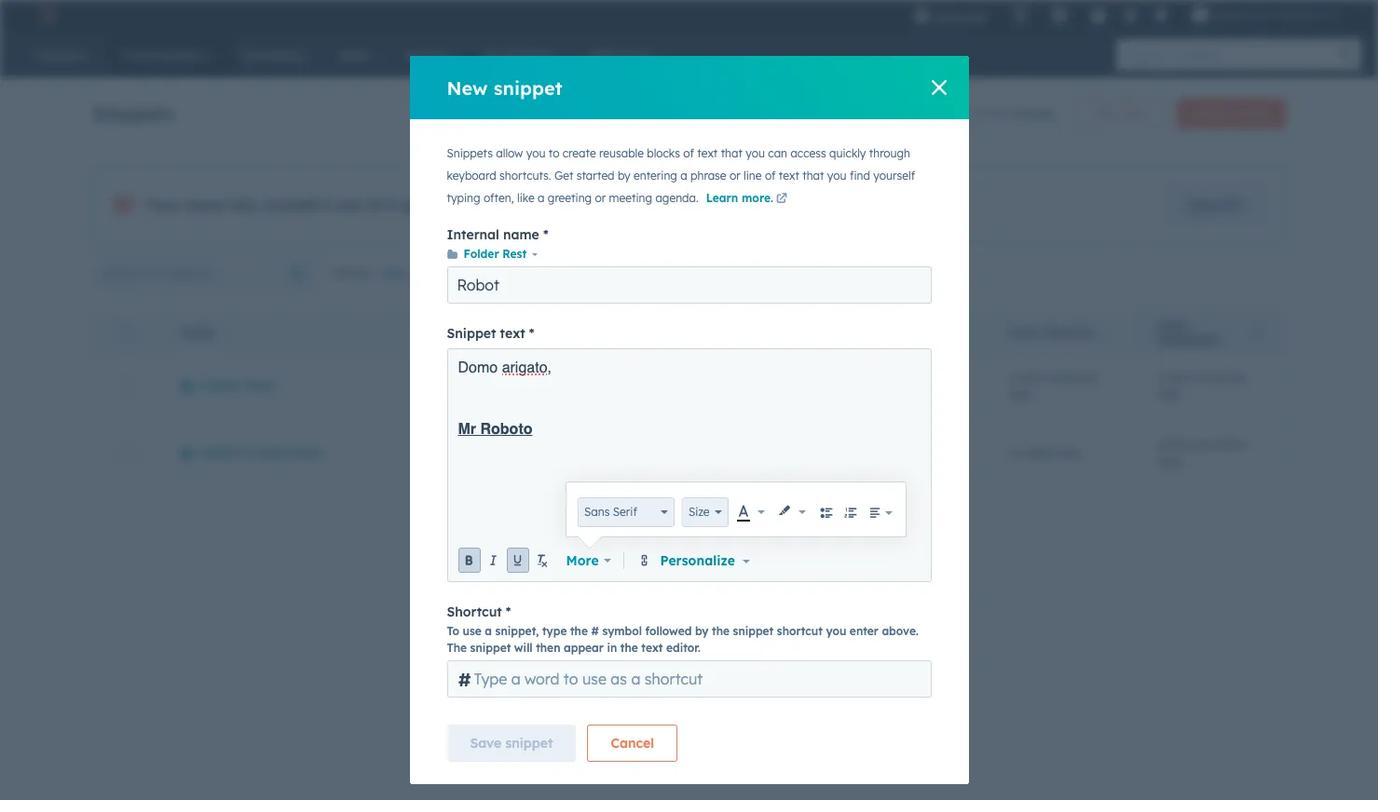 Task type: describe. For each thing, give the bounding box(es) containing it.
date modified button
[[1136, 311, 1286, 352]]

a inside shortcut to use a snippet, type the # symbol followed by the snippet shortcut you enter above. the snippet will then appear in the text editor.
[[485, 625, 492, 639]]

size button
[[682, 498, 729, 528]]

apoptosis studios 2
[[1213, 7, 1327, 22]]

created
[[860, 326, 912, 340]]

to
[[447, 625, 460, 639]]

notifications image
[[1154, 8, 1170, 25]]

you left can
[[746, 146, 765, 160]]

snippet,
[[496, 625, 539, 639]]

text up link opens in a new window image on the top right of the page
[[779, 169, 800, 183]]

1 of 5 created
[[970, 105, 1054, 122]]

entering
[[634, 169, 678, 183]]

5 inside snippets banner
[[996, 105, 1004, 122]]

0 vertical spatial or
[[730, 169, 741, 183]]

meeting
[[609, 191, 653, 205]]

1 vertical spatial rest
[[246, 377, 274, 394]]

search image
[[1340, 48, 1353, 62]]

few for ago
[[1171, 436, 1192, 453]]

folder rest button
[[447, 244, 538, 265]]

notifications button
[[1146, 0, 1178, 30]]

personalize button
[[657, 550, 754, 571]]

suite
[[680, 196, 711, 213]]

by inside button
[[916, 326, 931, 340]]

2
[[1320, 7, 1327, 22]]

press to sort. image
[[220, 325, 227, 338]]

date created button
[[987, 311, 1136, 352]]

tara
[[860, 444, 887, 461]]

appear
[[564, 641, 604, 655]]

any button
[[381, 255, 432, 292]]

press to sort. element for date created
[[1100, 325, 1107, 341]]

personalize
[[660, 552, 736, 569]]

new snippet
[[447, 76, 563, 99]]

with
[[619, 196, 644, 213]]

followed
[[646, 625, 692, 639]]

tara schultz
[[860, 444, 934, 461]]

through
[[870, 146, 911, 160]]

hubspot image
[[34, 4, 56, 26]]

help image
[[1091, 8, 1108, 25]]

new folder
[[1093, 106, 1150, 120]]

any
[[382, 265, 407, 282]]

your
[[146, 196, 181, 214]]

folder rest inside popup button
[[464, 247, 527, 261]]

date for date created
[[1010, 326, 1039, 340]]

snippet down use
[[470, 641, 511, 655]]

date for date modified
[[1159, 319, 1188, 333]]

more.
[[742, 191, 774, 205]]

use
[[463, 625, 482, 639]]

sans
[[585, 505, 610, 519]]

learn more.
[[706, 191, 774, 205]]

you left to
[[526, 146, 546, 160]]

owner:
[[330, 265, 373, 282]]

find
[[850, 169, 871, 183]]

upgrade inside menu
[[934, 9, 987, 24]]

calling icon image
[[1013, 7, 1030, 24]]

0 horizontal spatial 5
[[386, 196, 395, 214]]

save snippet
[[470, 736, 553, 752]]

by inside shortcut to use a snippet, type the # symbol followed by the snippet shortcut you enter above. the snippet will then appear in the text editor.
[[695, 625, 709, 639]]

1 inside snippets banner
[[970, 105, 976, 122]]

get
[[555, 169, 574, 183]]

text inside shortcut to use a snippet, type the # symbol followed by the snippet shortcut you enter above. the snippet will then appear in the text editor.
[[642, 641, 663, 655]]

create
[[1193, 106, 1228, 120]]

link opens in a new window image
[[776, 194, 788, 205]]

of inside snippets banner
[[980, 105, 993, 122]]

roboto
[[481, 421, 533, 438]]

0 horizontal spatial that
[[721, 146, 743, 160]]

access
[[791, 146, 827, 160]]

name button
[[158, 311, 838, 352]]

by inside the snippets allow you to create reusable blocks of text that you can access quickly through keyboard shortcuts. get started by entering a phrase or line of text that you find yourself typing often, like a greeting or meeting agenda.
[[618, 169, 631, 183]]

snippets banner
[[93, 93, 1286, 129]]

serif
[[613, 505, 638, 519]]

snippet left shortcut on the bottom of page
[[733, 625, 774, 639]]

0 horizontal spatial the
[[570, 625, 588, 639]]

hubspot link
[[22, 4, 70, 26]]

snippet for save snippet
[[506, 736, 553, 752]]

your team has created 1 out of 5 snippets.
[[146, 196, 467, 214]]

sans serif
[[585, 505, 638, 519]]

none text field containing domo arigato,
[[458, 358, 922, 544]]

dialog containing new snippet
[[410, 56, 969, 785]]

shortcut
[[447, 604, 502, 621]]

in
[[607, 641, 617, 655]]

keyboard
[[447, 169, 497, 183]]

seconds for a few seconds ago
[[1196, 369, 1246, 385]]

link opens in a new window image
[[776, 191, 788, 208]]

save snippet button
[[447, 725, 577, 763]]

snippets
[[563, 196, 615, 213]]

create snippet button
[[1177, 99, 1286, 129]]

has
[[229, 196, 256, 214]]

quickly
[[830, 146, 866, 160]]

above.
[[882, 625, 919, 639]]

folder inside popup button
[[464, 247, 499, 261]]

folder rest button
[[181, 377, 274, 394]]

shortcut to use a snippet, type the # symbol followed by the snippet shortcut you enter above. the snippet will then appear in the text editor.
[[447, 604, 919, 655]]

created inside button
[[1042, 326, 1094, 340]]

menu containing apoptosis studios 2
[[901, 0, 1356, 30]]

a few seconds ago for seconds
[[1159, 369, 1246, 402]]

more
[[566, 552, 599, 569]]

shortcut
[[777, 625, 823, 639]]

new folder button
[[1077, 99, 1166, 129]]

calling icon button
[[1005, 3, 1037, 27]]

apoptosis studios 2 button
[[1182, 0, 1355, 30]]

folder importante button
[[181, 444, 322, 461]]

allow
[[496, 146, 523, 160]]

folder
[[1119, 106, 1150, 120]]

like
[[517, 191, 535, 205]]

create snippet
[[1193, 106, 1270, 120]]

save
[[470, 736, 502, 752]]

snippets for snippets allow you to create reusable blocks of text that you can access quickly through keyboard shortcuts. get started by entering a phrase or line of text that you find yourself typing often, like a greeting or meeting agenda.
[[447, 146, 493, 160]]

few for seconds
[[1171, 369, 1192, 385]]

11 days ago
[[1010, 444, 1082, 461]]



Task type: locate. For each thing, give the bounding box(es) containing it.
menu item
[[1000, 0, 1004, 30]]

1 horizontal spatial folder rest
[[464, 247, 527, 261]]

0 horizontal spatial upgrade
[[934, 9, 987, 24]]

few
[[1021, 369, 1043, 385], [1171, 369, 1192, 385], [1171, 436, 1192, 453]]

or
[[730, 169, 741, 183], [595, 191, 606, 205]]

1 vertical spatial #
[[458, 668, 472, 691]]

# inside shortcut to use a snippet, type the # symbol followed by the snippet shortcut you enter above. the snippet will then appear in the text editor.
[[591, 625, 599, 639]]

rest inside popup button
[[503, 247, 527, 261]]

0 vertical spatial new
[[447, 76, 488, 99]]

marketplaces button
[[1041, 0, 1080, 30]]

settings link
[[1119, 5, 1142, 25]]

typing
[[447, 191, 481, 205]]

2 vertical spatial created
[[1042, 326, 1094, 340]]

0 horizontal spatial new
[[447, 76, 488, 99]]

0 horizontal spatial press to sort. element
[[220, 325, 227, 341]]

snippet for create snippet
[[1231, 106, 1270, 120]]

folder importante
[[200, 444, 322, 461]]

tara schultz image
[[1193, 7, 1210, 23]]

then
[[536, 641, 561, 655]]

1 horizontal spatial rest
[[503, 247, 527, 261]]

1 horizontal spatial the
[[621, 641, 638, 655]]

the
[[570, 625, 588, 639], [712, 625, 730, 639], [621, 641, 638, 655]]

folder left importante at left
[[200, 444, 242, 461]]

0 horizontal spatial or
[[595, 191, 606, 205]]

1 horizontal spatial 5
[[996, 105, 1004, 122]]

2 horizontal spatial the
[[712, 625, 730, 639]]

created right has
[[261, 196, 318, 214]]

you inside shortcut to use a snippet, type the # symbol followed by the snippet shortcut you enter above. the snippet will then appear in the text editor.
[[826, 625, 847, 639]]

date
[[1159, 319, 1188, 333], [1010, 326, 1039, 340]]

often,
[[484, 191, 514, 205]]

1 vertical spatial folder rest
[[200, 377, 274, 394]]

folder for a
[[200, 377, 242, 394]]

name
[[181, 326, 214, 340]]

marketplaces image
[[1052, 8, 1069, 25]]

search button
[[1330, 39, 1362, 71]]

learn more. link
[[706, 191, 790, 208]]

0 horizontal spatial folder rest
[[200, 377, 274, 394]]

1
[[970, 105, 976, 122], [323, 196, 331, 214]]

# down the the
[[458, 668, 472, 691]]

agenda.
[[656, 191, 699, 205]]

date left press to sort. image
[[1010, 326, 1039, 340]]

upgrade
[[934, 9, 987, 24], [1187, 197, 1243, 213]]

new inside button
[[1093, 106, 1116, 120]]

date inside date modified
[[1159, 319, 1188, 333]]

menu
[[901, 0, 1356, 30]]

started
[[577, 169, 615, 183]]

mr
[[458, 421, 476, 438]]

1 press to sort. element from the left
[[220, 325, 227, 341]]

more button
[[554, 551, 624, 570]]

1 horizontal spatial date
[[1159, 319, 1188, 333]]

0 vertical spatial #
[[591, 625, 599, 639]]

domo arigato,
[[458, 360, 556, 377]]

snippets allow you to create reusable blocks of text that you can access quickly through keyboard shortcuts. get started by entering a phrase or line of text that you find yourself typing often, like a greeting or meeting agenda.
[[447, 146, 916, 205]]

1 vertical spatial that
[[803, 169, 825, 183]]

folder down press to sort. icon
[[200, 377, 242, 394]]

a few seconds ago
[[1010, 369, 1097, 402], [1159, 369, 1246, 402], [1159, 436, 1246, 469]]

0 horizontal spatial rest
[[246, 377, 274, 394]]

2 vertical spatial folder
[[200, 444, 242, 461]]

1 horizontal spatial press to sort. element
[[1100, 325, 1107, 341]]

help button
[[1084, 0, 1115, 30]]

text down followed
[[642, 641, 663, 655]]

domo
[[458, 360, 498, 377]]

seconds for 11 days ago
[[1196, 436, 1246, 453]]

snippets for snippets
[[93, 101, 174, 124]]

upgrade link
[[1164, 186, 1266, 224]]

date inside button
[[1010, 326, 1039, 340]]

greeting
[[548, 191, 592, 205]]

folder rest down press to sort. icon
[[200, 377, 274, 394]]

snippets inside the snippets allow you to create reusable blocks of text that you can access quickly through keyboard shortcuts. get started by entering a phrase or line of text that you find yourself typing often, like a greeting or meeting agenda.
[[447, 146, 493, 160]]

press to sort. element inside date created button
[[1100, 325, 1107, 341]]

Search HubSpot search field
[[1117, 39, 1345, 71]]

snippet
[[447, 325, 496, 342]]

by down reusable
[[618, 169, 631, 183]]

0 vertical spatial that
[[721, 146, 743, 160]]

created for has
[[261, 196, 318, 214]]

1 vertical spatial by
[[916, 326, 931, 340]]

you left find
[[828, 169, 847, 183]]

the up the appear
[[570, 625, 588, 639]]

0 horizontal spatial 1
[[323, 196, 331, 214]]

unlock
[[482, 196, 524, 213]]

11
[[1010, 444, 1022, 461]]

upgrade image
[[914, 8, 931, 25]]

2 vertical spatial by
[[695, 625, 709, 639]]

0 vertical spatial rest
[[503, 247, 527, 261]]

folder for 11
[[200, 444, 242, 461]]

1 vertical spatial folder
[[200, 377, 242, 394]]

1 vertical spatial new
[[1093, 106, 1116, 120]]

rest up the folder importante
[[246, 377, 274, 394]]

new up keyboard
[[447, 76, 488, 99]]

blocks
[[647, 146, 681, 160]]

apoptosis
[[1213, 7, 1270, 22]]

0 vertical spatial folder rest
[[464, 247, 527, 261]]

1 vertical spatial 5
[[386, 196, 395, 214]]

phrase
[[691, 169, 727, 183]]

schultz
[[891, 444, 934, 461]]

text
[[698, 146, 718, 160], [779, 169, 800, 183], [500, 325, 526, 342], [642, 641, 663, 655]]

settings image
[[1122, 8, 1139, 25]]

0 horizontal spatial by
[[618, 169, 631, 183]]

date right press to sort. image
[[1159, 319, 1188, 333]]

0 horizontal spatial snippets
[[93, 101, 174, 124]]

0 vertical spatial folder
[[464, 247, 499, 261]]

more
[[527, 196, 559, 213]]

press to sort. element
[[220, 325, 227, 341], [1100, 325, 1107, 341]]

text up domo arigato,
[[500, 325, 526, 342]]

shortcuts.
[[500, 169, 552, 183]]

folder
[[464, 247, 499, 261], [200, 377, 242, 394], [200, 444, 242, 461]]

1 horizontal spatial #
[[591, 625, 599, 639]]

new for new snippet
[[447, 76, 488, 99]]

the right in at the left bottom of the page
[[621, 641, 638, 655]]

press to sort. image
[[1100, 325, 1107, 338]]

descending sort. press to sort ascending. element
[[1256, 325, 1263, 341]]

of
[[980, 105, 993, 122], [684, 146, 694, 160], [765, 169, 776, 183], [366, 196, 381, 214]]

0 vertical spatial 5
[[996, 105, 1004, 122]]

Search search field
[[93, 255, 319, 292]]

text up phrase
[[698, 146, 718, 160]]

name
[[503, 227, 540, 243]]

folder rest
[[464, 247, 527, 261], [200, 377, 274, 394]]

enter
[[850, 625, 879, 639]]

team
[[186, 196, 224, 214]]

# inside the shortcut element
[[458, 668, 472, 691]]

upgrade right upgrade image
[[934, 9, 987, 24]]

cancel button
[[588, 725, 678, 763]]

mr roboto
[[458, 421, 533, 438]]

Internal name text field
[[447, 267, 932, 304]]

press to sort. element inside 'name' button
[[220, 325, 227, 341]]

descending sort. press to sort ascending. image
[[1256, 325, 1263, 338]]

snippet inside banner
[[1231, 106, 1270, 120]]

to
[[549, 146, 560, 160]]

dialog
[[410, 56, 969, 785]]

1 vertical spatial or
[[595, 191, 606, 205]]

created left new folder button
[[1007, 105, 1054, 122]]

2 horizontal spatial by
[[916, 326, 931, 340]]

modified
[[1159, 333, 1219, 347]]

0 horizontal spatial date
[[1010, 326, 1039, 340]]

0 vertical spatial by
[[618, 169, 631, 183]]

0 vertical spatial snippets
[[93, 101, 174, 124]]

close image
[[932, 80, 947, 95]]

snippets inside banner
[[93, 101, 174, 124]]

shortcut element
[[447, 661, 932, 698]]

0 vertical spatial created
[[1007, 105, 1054, 122]]

created left press to sort. image
[[1042, 326, 1094, 340]]

0 vertical spatial 1
[[970, 105, 976, 122]]

that up phrase
[[721, 146, 743, 160]]

cancel
[[611, 736, 654, 752]]

a few seconds ago for ago
[[1159, 436, 1246, 469]]

press to sort. element right name
[[220, 325, 227, 341]]

upgrade down create
[[1187, 197, 1243, 213]]

1 horizontal spatial new
[[1093, 106, 1116, 120]]

created by button
[[838, 311, 987, 352]]

crm
[[648, 196, 677, 213]]

size
[[689, 505, 710, 519]]

0 horizontal spatial #
[[458, 668, 472, 691]]

1 horizontal spatial or
[[730, 169, 741, 183]]

snippet right create
[[1231, 106, 1270, 120]]

1 horizontal spatial snippets
[[447, 146, 493, 160]]

importante
[[246, 444, 322, 461]]

create
[[563, 146, 596, 160]]

out
[[336, 196, 361, 214]]

1 vertical spatial created
[[261, 196, 318, 214]]

1 horizontal spatial upgrade
[[1187, 197, 1243, 213]]

press to sort. element for name
[[220, 325, 227, 341]]

0 vertical spatial upgrade
[[934, 9, 987, 24]]

days
[[1025, 444, 1055, 461]]

reusable
[[599, 146, 644, 160]]

by right created
[[916, 326, 931, 340]]

created by
[[860, 326, 931, 340]]

line
[[744, 169, 762, 183]]

None text field
[[458, 358, 922, 544]]

you left enter on the right
[[826, 625, 847, 639]]

1 vertical spatial 1
[[323, 196, 331, 214]]

rest down name at the left top of page
[[503, 247, 527, 261]]

rest
[[503, 247, 527, 261], [246, 377, 274, 394]]

2 press to sort. element from the left
[[1100, 325, 1107, 341]]

that down access
[[803, 169, 825, 183]]

1 horizontal spatial by
[[695, 625, 709, 639]]

1 vertical spatial snippets
[[447, 146, 493, 160]]

will
[[514, 641, 533, 655]]

folder rest down internal name
[[464, 247, 527, 261]]

1 horizontal spatial 1
[[970, 105, 976, 122]]

symbol
[[603, 625, 642, 639]]

the right followed
[[712, 625, 730, 639]]

1 vertical spatial upgrade
[[1187, 197, 1243, 213]]

snippet for new snippet
[[494, 76, 563, 99]]

1 horizontal spatial that
[[803, 169, 825, 183]]

can
[[768, 146, 788, 160]]

snippet text
[[447, 325, 526, 342]]

seconds
[[1047, 369, 1097, 385], [1196, 369, 1246, 385], [1196, 436, 1246, 453]]

new left folder
[[1093, 106, 1116, 120]]

by up editor. on the bottom of the page
[[695, 625, 709, 639]]

press to sort. element right date created on the top of the page
[[1100, 325, 1107, 341]]

folder down internal
[[464, 247, 499, 261]]

# up the appear
[[591, 625, 599, 639]]

created for 5
[[1007, 105, 1054, 122]]

snippets
[[93, 101, 174, 124], [447, 146, 493, 160]]

created inside snippets banner
[[1007, 105, 1054, 122]]

snippet up allow
[[494, 76, 563, 99]]

new for new folder
[[1093, 106, 1116, 120]]

internal
[[447, 227, 500, 243]]

or left line
[[730, 169, 741, 183]]

snippet right save
[[506, 736, 553, 752]]

date created
[[1010, 326, 1094, 340]]

Type a word to use as a shortcut text field
[[447, 661, 932, 698]]

or down started
[[595, 191, 606, 205]]

learn
[[706, 191, 739, 205]]



Task type: vqa. For each thing, say whether or not it's contained in the screenshot.
bottom by
yes



